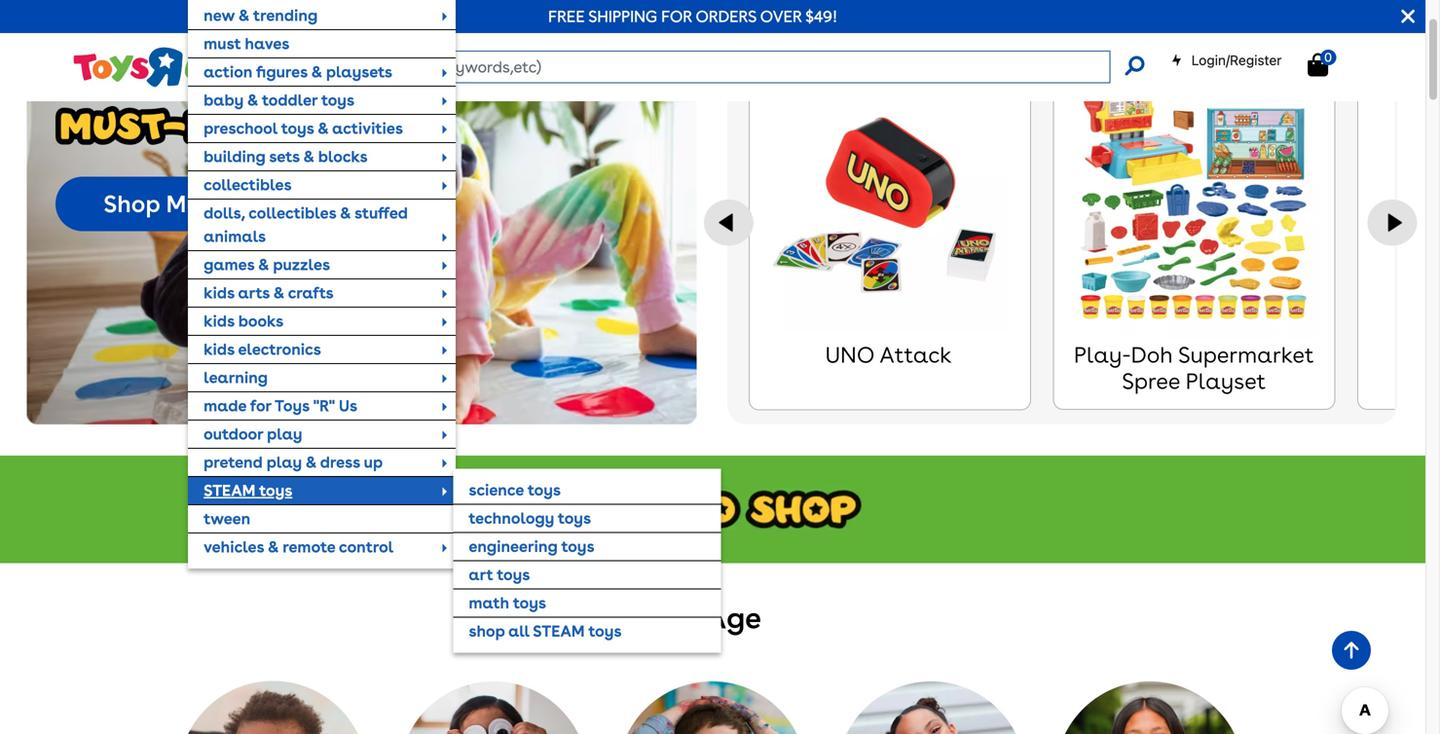 Task type: vqa. For each thing, say whether or not it's contained in the screenshot.
menu bar
no



Task type: locate. For each thing, give the bounding box(es) containing it.
kids books button
[[188, 308, 456, 335]]

go to next image
[[1368, 200, 1418, 246]]

0 vertical spatial steam
[[204, 481, 256, 500]]

& right baby
[[247, 90, 258, 109]]

pretend
[[204, 453, 263, 472]]

& left remote
[[268, 537, 279, 556]]

for
[[250, 396, 271, 415]]

shop by category menu
[[188, 0, 721, 653]]

1 vertical spatial steam
[[533, 622, 585, 641]]

collectibles down building
[[204, 175, 292, 194]]

toddler
[[262, 90, 318, 109]]

toys r us image
[[72, 45, 227, 89]]

kids left books
[[204, 312, 235, 331]]

kids down games
[[204, 283, 235, 302]]

play up steam toys
[[267, 453, 302, 472]]

&
[[238, 6, 250, 25], [311, 62, 322, 81], [247, 90, 258, 109], [318, 119, 329, 138], [303, 147, 314, 166], [340, 203, 351, 222], [258, 255, 269, 274], [273, 283, 284, 302], [306, 453, 317, 472], [268, 537, 279, 556]]

1 vertical spatial kids
[[204, 312, 235, 331]]

kids up the learning
[[204, 340, 235, 359]]

steam down math toys link
[[533, 622, 585, 641]]

steam toys
[[204, 481, 292, 500]]

orders
[[696, 7, 757, 26]]

games
[[204, 255, 255, 274]]

for
[[661, 7, 692, 26]]

steam toys button
[[188, 477, 456, 504]]

kids arts & crafts button
[[188, 279, 456, 307]]

0 link
[[1308, 49, 1348, 77]]

steam up tween
[[204, 481, 256, 500]]

math toys link
[[453, 590, 721, 617]]

building sets & blocks button
[[188, 143, 456, 170]]

electronics
[[238, 340, 321, 359]]

pretend play & dress up button
[[188, 449, 456, 476]]

play
[[267, 425, 303, 443], [267, 453, 302, 472]]

& left stuffed
[[340, 203, 351, 222]]

free shipping for orders over $49!
[[548, 7, 838, 26]]

shopping bag image
[[1308, 53, 1329, 76]]

3 kids from the top
[[204, 340, 235, 359]]

steam inside science toys technology toys engineering toys art toys math toys shop all steam toys
[[533, 622, 585, 641]]

puzzles
[[273, 255, 330, 274]]

login/register
[[1192, 52, 1282, 68]]

learning button
[[188, 364, 456, 391]]

0 vertical spatial play
[[267, 425, 303, 443]]

technology
[[469, 509, 554, 528]]

steam-toys menu
[[453, 469, 721, 653]]

action
[[204, 62, 253, 81]]

crafts
[[288, 283, 334, 302]]

2 vertical spatial kids
[[204, 340, 235, 359]]

action figures & playsets button
[[188, 58, 456, 86]]

0 vertical spatial collectibles
[[204, 175, 292, 194]]

& inside tween vehicles & remote control
[[268, 537, 279, 556]]

outdoor play button
[[188, 421, 456, 448]]

None search field
[[367, 51, 1145, 83]]

collectibles
[[204, 175, 292, 194], [249, 203, 336, 222]]

games & puzzles button
[[188, 251, 456, 278]]

$49!
[[806, 7, 838, 26]]

play down the toys
[[267, 425, 303, 443]]

learning
[[204, 368, 268, 387]]

technology toys link
[[453, 505, 721, 532]]

books
[[238, 312, 284, 331]]

toys up all
[[513, 594, 546, 613]]

ways to shop image
[[0, 456, 1426, 564]]

art toys link
[[453, 561, 721, 589]]

steam
[[204, 481, 256, 500], [533, 622, 585, 641]]

new & trending button
[[188, 2, 456, 29]]

steam inside popup button
[[204, 481, 256, 500]]

0 vertical spatial kids
[[204, 283, 235, 302]]

tween link
[[188, 505, 456, 533]]

up
[[364, 453, 383, 472]]

control
[[339, 537, 394, 556]]

dolls, collectibles & stuffed animals button
[[188, 200, 456, 250]]

tween vehicles & remote control
[[204, 509, 394, 556]]

toys inside popup button
[[259, 481, 292, 500]]

remote
[[283, 537, 335, 556]]

over
[[760, 7, 802, 26]]

toys
[[321, 90, 355, 109], [281, 119, 314, 138], [528, 481, 561, 500], [259, 481, 292, 500], [558, 509, 591, 528], [561, 537, 595, 556], [497, 565, 530, 584], [513, 594, 546, 613], [589, 622, 622, 641]]

preschool toys & activities button
[[188, 115, 456, 142]]

2 kids from the top
[[204, 312, 235, 331]]

blocks
[[318, 147, 368, 166]]

animals
[[204, 227, 266, 246]]

kids
[[204, 283, 235, 302], [204, 312, 235, 331], [204, 340, 235, 359]]

collectibles down 'collectibles' dropdown button
[[249, 203, 336, 222]]

haves
[[233, 190, 304, 218]]

toys up tween vehicles & remote control at the bottom left
[[259, 481, 292, 500]]

1 vertical spatial collectibles
[[249, 203, 336, 222]]

1 horizontal spatial steam
[[533, 622, 585, 641]]

& right new
[[238, 6, 250, 25]]

login/register button
[[1171, 51, 1282, 70]]

1 kids from the top
[[204, 283, 235, 302]]

activities
[[332, 119, 403, 138]]

new
[[204, 6, 235, 25]]

shop all steam toys link
[[453, 618, 721, 645]]

0 horizontal spatial steam
[[204, 481, 256, 500]]

collectibles button
[[188, 171, 456, 199]]

close button image
[[1402, 6, 1415, 27]]

all
[[508, 622, 530, 641]]

art
[[469, 565, 493, 584]]

toys down the technology toys link
[[561, 537, 595, 556]]



Task type: describe. For each thing, give the bounding box(es) containing it.
shop
[[469, 622, 505, 641]]

1 vertical spatial play
[[267, 453, 302, 472]]

stuffed
[[355, 203, 408, 222]]

must-
[[166, 190, 233, 218]]

dress
[[320, 453, 360, 472]]

arts
[[238, 283, 270, 302]]

free
[[548, 7, 585, 26]]

new & trending must haves action figures & playsets baby & toddler toys preschool toys & activities building sets & blocks collectibles dolls, collectibles & stuffed animals games & puzzles kids arts & crafts kids books kids electronics learning made for toys "r" us outdoor play pretend play & dress up
[[204, 6, 408, 472]]

& down baby & toddler toys popup button
[[318, 119, 329, 138]]

0
[[1325, 49, 1333, 65]]

twister hero image desktop image
[[27, 26, 697, 425]]

preschool
[[204, 119, 278, 138]]

toys down action figures & playsets popup button
[[321, 90, 355, 109]]

science toys technology toys engineering toys art toys math toys shop all steam toys
[[469, 481, 622, 641]]

tween
[[204, 509, 250, 528]]

kids electronics button
[[188, 336, 456, 363]]

& left dress
[[306, 453, 317, 472]]

toys down toddler
[[281, 119, 314, 138]]

toys up technology
[[528, 481, 561, 500]]

must
[[204, 34, 241, 53]]

"r"
[[313, 396, 335, 415]]

must haves link
[[188, 30, 456, 57]]

toys down math toys link
[[589, 622, 622, 641]]

us
[[339, 396, 357, 415]]

vehicles
[[204, 537, 264, 556]]

toys down engineering
[[497, 565, 530, 584]]

math
[[469, 594, 509, 613]]

baby & toddler toys button
[[188, 87, 456, 114]]

& right arts
[[273, 283, 284, 302]]

trending
[[253, 6, 318, 25]]

science
[[469, 481, 524, 500]]

& right sets
[[303, 147, 314, 166]]

baby
[[204, 90, 244, 109]]

haves
[[245, 34, 290, 53]]

building
[[204, 147, 266, 166]]

dolls,
[[204, 203, 245, 222]]

go to previous image
[[704, 200, 754, 246]]

& up arts
[[258, 255, 269, 274]]

playsets
[[326, 62, 392, 81]]

& down the must haves link
[[311, 62, 322, 81]]

free shipping for orders over $49! link
[[548, 7, 838, 26]]

sets
[[269, 147, 300, 166]]

toys down 'science toys' link
[[558, 509, 591, 528]]

shop
[[104, 190, 160, 218]]

figures
[[256, 62, 308, 81]]

engineering toys link
[[453, 533, 721, 560]]

toys
[[275, 396, 310, 415]]

vehicles & remote control button
[[188, 534, 456, 561]]

shop must-haves
[[104, 190, 304, 218]]

shipping
[[589, 7, 658, 26]]

Enter Keyword or Item No. search field
[[367, 51, 1111, 83]]

made
[[204, 396, 247, 415]]

winter must haves image
[[56, 56, 318, 145]]

made for toys "r" us button
[[188, 392, 456, 420]]

science toys link
[[453, 477, 721, 504]]

outdoor
[[204, 425, 263, 443]]

engineering
[[469, 537, 558, 556]]



